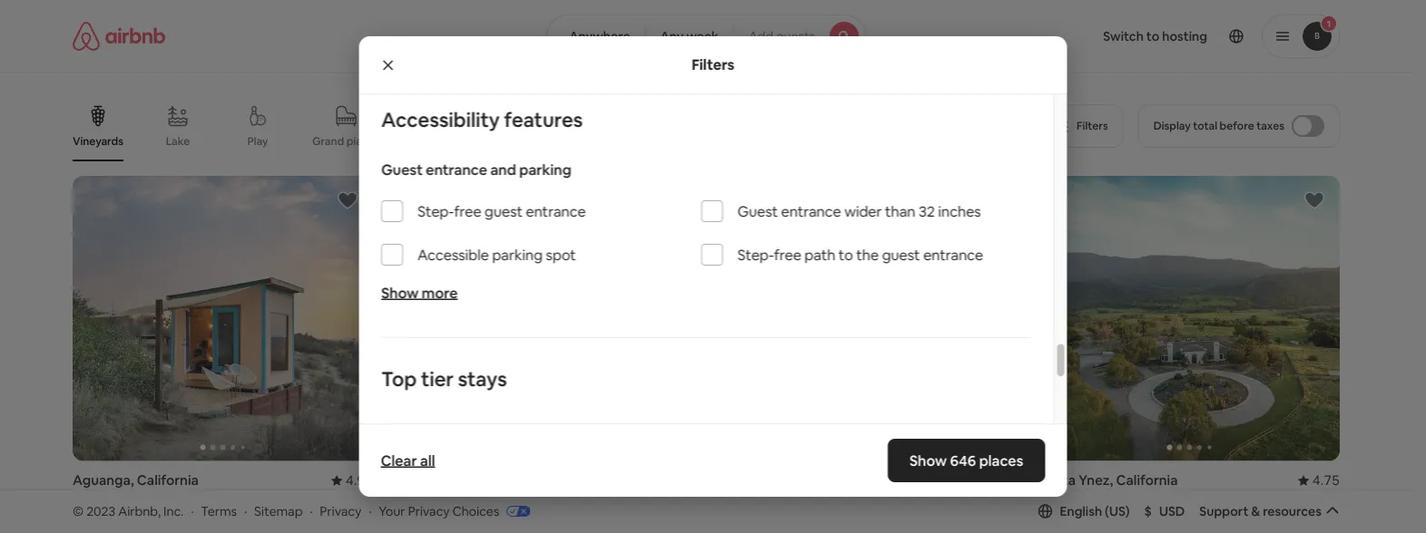 Task type: describe. For each thing, give the bounding box(es) containing it.
sitemap
[[254, 503, 303, 520]]

english (us)
[[1060, 504, 1130, 520]]

santa ynez, california 110 miles away nov 26 – dec 1
[[1039, 472, 1178, 528]]

filters
[[692, 55, 735, 74]]

aguanga, california 87 miles away dec 3 – 8
[[73, 472, 199, 528]]

– inside 36 miles away nov 1 – 6
[[754, 510, 760, 528]]

guest entrance wider than 32 inches
[[737, 202, 981, 221]]

places
[[979, 452, 1024, 470]]

miles inside santa ynez, california 110 miles away nov 26 – dec 1
[[1062, 491, 1094, 509]]

path
[[804, 246, 835, 264]]

santa
[[1039, 472, 1076, 490]]

english (us) button
[[1038, 504, 1130, 520]]

entrance left and
[[425, 160, 487, 179]]

4.75 out of 5 average rating image
[[1298, 472, 1340, 490]]

the
[[856, 246, 878, 264]]

pianos
[[347, 134, 380, 148]]

profile element
[[888, 0, 1340, 73]]

© 2023 airbnb, inc. ·
[[73, 503, 194, 520]]

english
[[1060, 504, 1102, 520]]

add to wishlist: malibu, california image
[[981, 190, 1003, 212]]

4 · from the left
[[369, 503, 372, 520]]

group for 36 miles away
[[717, 176, 1018, 462]]

features
[[504, 107, 582, 133]]

1 · from the left
[[191, 503, 194, 520]]

1 privacy from the left
[[320, 503, 362, 520]]

show map
[[664, 424, 726, 440]]

wider
[[844, 202, 882, 221]]

away inside 36 miles away nov 1 – 6
[[771, 491, 803, 509]]

than
[[885, 202, 915, 221]]

6 for 36
[[763, 510, 771, 528]]

more
[[421, 284, 457, 303]]

add guests
[[749, 28, 815, 44]]

0 vertical spatial parking
[[519, 160, 571, 179]]

nov inside santa ynez, california 110 miles away nov 26 – dec 1
[[1039, 510, 1064, 528]]

filters dialog
[[359, 36, 1067, 534]]

4.95
[[346, 472, 373, 490]]

26
[[1067, 510, 1083, 528]]

vineyards
[[73, 134, 123, 148]]

your
[[379, 503, 405, 520]]

show 646 places link
[[888, 439, 1045, 483]]

6 for 40
[[441, 510, 449, 528]]

all
[[420, 452, 435, 470]]

terms
[[201, 503, 237, 520]]

ynez,
[[1079, 472, 1113, 490]]

terms link
[[201, 503, 237, 520]]

inc.
[[163, 503, 184, 520]]

grand
[[312, 134, 344, 148]]

dec inside santa ynez, california 110 miles away nov 26 – dec 1
[[1096, 510, 1121, 528]]

support
[[1200, 504, 1249, 520]]

any week button
[[645, 15, 734, 58]]

(us)
[[1105, 504, 1130, 520]]

87
[[73, 491, 88, 509]]

taxes
[[1257, 119, 1285, 133]]

choices
[[452, 503, 499, 520]]

add to wishlist: aguanga, california image
[[337, 190, 359, 212]]

show more button
[[381, 284, 457, 303]]

free for guest
[[454, 202, 481, 221]]

110
[[1039, 491, 1059, 509]]

support & resources
[[1200, 504, 1322, 520]]

$
[[1144, 504, 1152, 520]]

accessible parking spot
[[417, 246, 576, 264]]

privacy link
[[320, 503, 362, 520]]

– inside aguanga, california 87 miles away dec 3 – 8
[[112, 510, 118, 528]]

play
[[247, 134, 268, 148]]

airbnb,
[[118, 503, 161, 520]]

2 · from the left
[[244, 503, 247, 520]]

3
[[101, 510, 109, 528]]

top tier stays
[[381, 367, 507, 392]]

anywhere
[[569, 28, 630, 44]]

40
[[395, 491, 411, 509]]

1 vertical spatial parking
[[492, 246, 542, 264]]

add guests button
[[733, 15, 866, 58]]

resources
[[1263, 504, 1322, 520]]

4.75
[[1313, 472, 1340, 490]]

36
[[717, 491, 733, 509]]

week
[[686, 28, 719, 44]]

usd
[[1159, 504, 1185, 520]]

miles inside 36 miles away nov 1 – 6
[[736, 491, 768, 509]]

total
[[1193, 119, 1217, 133]]

©
[[73, 503, 84, 520]]

2023
[[86, 503, 115, 520]]

1 for 36
[[745, 510, 751, 528]]

36 miles away nov 1 – 6
[[717, 491, 803, 528]]

&
[[1251, 504, 1260, 520]]

guest for guest entrance and parking
[[381, 160, 422, 179]]

accessibility
[[381, 107, 499, 133]]

show for show map
[[664, 424, 697, 440]]

accessibility features
[[381, 107, 582, 133]]



Task type: vqa. For each thing, say whether or not it's contained in the screenshot.
support & resources BUTTON
yes



Task type: locate. For each thing, give the bounding box(es) containing it.
0 horizontal spatial 6
[[441, 510, 449, 528]]

lake
[[166, 134, 190, 148]]

show inside button
[[664, 424, 697, 440]]

privacy
[[320, 503, 362, 520], [408, 503, 450, 520]]

display
[[1154, 119, 1191, 133]]

1 nov from the left
[[395, 510, 420, 528]]

1 6 from the left
[[441, 510, 449, 528]]

2 horizontal spatial 1
[[1124, 510, 1130, 528]]

entrance down inches
[[923, 246, 983, 264]]

0 horizontal spatial nov
[[395, 510, 420, 528]]

step- left path
[[737, 246, 774, 264]]

3 miles from the left
[[736, 491, 768, 509]]

spot
[[545, 246, 576, 264]]

group
[[73, 91, 1029, 162], [73, 176, 373, 462], [395, 176, 695, 462], [717, 176, 1018, 462], [1039, 176, 1340, 462]]

1 california from the left
[[137, 472, 199, 490]]

show
[[381, 284, 418, 303], [664, 424, 697, 440], [910, 452, 947, 470]]

1 inside 40 miles away nov 1 – 6
[[423, 510, 428, 528]]

add
[[749, 28, 773, 44]]

2 miles from the left
[[414, 491, 446, 509]]

before
[[1220, 119, 1254, 133]]

group for 87 miles away
[[73, 176, 373, 462]]

nov down 110
[[1039, 510, 1064, 528]]

1 miles from the left
[[91, 491, 123, 509]]

1 away from the left
[[126, 491, 158, 509]]

1
[[423, 510, 428, 528], [745, 510, 751, 528], [1124, 510, 1130, 528]]

0 horizontal spatial guest
[[484, 202, 522, 221]]

1 vertical spatial free
[[774, 246, 801, 264]]

step- for step-free guest entrance
[[417, 202, 454, 221]]

0 horizontal spatial california
[[137, 472, 199, 490]]

32
[[918, 202, 935, 221]]

1 – from the left
[[112, 510, 118, 528]]

0 horizontal spatial show
[[381, 284, 418, 303]]

1 horizontal spatial california
[[1116, 472, 1178, 490]]

0 vertical spatial guest
[[484, 202, 522, 221]]

1 horizontal spatial free
[[774, 246, 801, 264]]

step- for step-free path to the guest entrance
[[737, 246, 774, 264]]

guest entrance and parking
[[381, 160, 571, 179]]

grand pianos
[[312, 134, 380, 148]]

stays
[[457, 367, 507, 392]]

–
[[112, 510, 118, 528], [431, 510, 438, 528], [754, 510, 760, 528], [1086, 510, 1093, 528]]

privacy right your in the left of the page
[[408, 503, 450, 520]]

1 horizontal spatial 1
[[745, 510, 751, 528]]

2 horizontal spatial show
[[910, 452, 947, 470]]

step-free guest entrance
[[417, 202, 585, 221]]

show map button
[[646, 410, 766, 454]]

top
[[381, 367, 416, 392]]

show left the 'map'
[[664, 424, 697, 440]]

miles right 40
[[414, 491, 446, 509]]

step-
[[417, 202, 454, 221], [737, 246, 774, 264]]

· left privacy link
[[310, 503, 313, 520]]

nov down 40
[[395, 510, 420, 528]]

show left 646
[[910, 452, 947, 470]]

1 for 40
[[423, 510, 428, 528]]

california inside aguanga, california 87 miles away dec 3 – 8
[[137, 472, 199, 490]]

nov for 40
[[395, 510, 420, 528]]

1 horizontal spatial step-
[[737, 246, 774, 264]]

2 – from the left
[[431, 510, 438, 528]]

clear all
[[381, 452, 435, 470]]

support & resources button
[[1200, 504, 1340, 520]]

inches
[[938, 202, 981, 221]]

0 horizontal spatial guest
[[381, 160, 422, 179]]

· right the terms "link"
[[244, 503, 247, 520]]

free
[[454, 202, 481, 221], [774, 246, 801, 264]]

1 dec from the left
[[73, 510, 98, 528]]

nov inside 40 miles away nov 1 – 6
[[395, 510, 420, 528]]

guest for guest entrance wider than 32 inches
[[737, 202, 778, 221]]

3 · from the left
[[310, 503, 313, 520]]

accessible
[[417, 246, 489, 264]]

show for show 646 places
[[910, 452, 947, 470]]

· right inc.
[[191, 503, 194, 520]]

6 inside 40 miles away nov 1 – 6
[[441, 510, 449, 528]]

$ usd
[[1144, 504, 1185, 520]]

646
[[950, 452, 976, 470]]

1 1 from the left
[[423, 510, 428, 528]]

None search field
[[546, 15, 866, 58]]

dec inside aguanga, california 87 miles away dec 3 – 8
[[73, 510, 98, 528]]

show left more
[[381, 284, 418, 303]]

nov for 36
[[717, 510, 742, 528]]

show inside "link"
[[910, 452, 947, 470]]

clear all button
[[372, 443, 444, 479]]

0 vertical spatial show
[[381, 284, 418, 303]]

entrance up spot on the top of the page
[[525, 202, 585, 221]]

1 horizontal spatial dec
[[1096, 510, 1121, 528]]

clear
[[381, 452, 417, 470]]

privacy down 4.95 out of 5 average rating image
[[320, 503, 362, 520]]

·
[[191, 503, 194, 520], [244, 503, 247, 520], [310, 503, 313, 520], [369, 503, 372, 520]]

miles inside aguanga, california 87 miles away dec 3 – 8
[[91, 491, 123, 509]]

nov inside 36 miles away nov 1 – 6
[[717, 510, 742, 528]]

parking right and
[[519, 160, 571, 179]]

show for show more
[[381, 284, 418, 303]]

1 vertical spatial guest
[[882, 246, 920, 264]]

0 vertical spatial free
[[454, 202, 481, 221]]

2 6 from the left
[[763, 510, 771, 528]]

0 horizontal spatial dec
[[73, 510, 98, 528]]

california up $
[[1116, 472, 1178, 490]]

2 dec from the left
[[1096, 510, 1121, 528]]

1 vertical spatial guest
[[737, 202, 778, 221]]

show 646 places
[[910, 452, 1024, 470]]

3 1 from the left
[[1124, 510, 1130, 528]]

none search field containing anywhere
[[546, 15, 866, 58]]

group for 110 miles away
[[1039, 176, 1340, 462]]

free down "guest entrance and parking"
[[454, 202, 481, 221]]

free for path
[[774, 246, 801, 264]]

miles right 36 at bottom
[[736, 491, 768, 509]]

0 horizontal spatial step-
[[417, 202, 454, 221]]

4 away from the left
[[1097, 491, 1129, 509]]

your privacy choices link
[[379, 503, 530, 521]]

4 – from the left
[[1086, 510, 1093, 528]]

nov down 36 at bottom
[[717, 510, 742, 528]]

miles up the 3
[[91, 491, 123, 509]]

sitemap link
[[254, 503, 303, 520]]

entrance up path
[[781, 202, 841, 221]]

4.95 out of 5 average rating image
[[331, 472, 373, 490]]

1 horizontal spatial privacy
[[408, 503, 450, 520]]

2 horizontal spatial nov
[[1039, 510, 1064, 528]]

away inside santa ynez, california 110 miles away nov 26 – dec 1
[[1097, 491, 1129, 509]]

free left path
[[774, 246, 801, 264]]

1 horizontal spatial guest
[[737, 202, 778, 221]]

nov
[[395, 510, 420, 528], [717, 510, 742, 528], [1039, 510, 1064, 528]]

miles
[[91, 491, 123, 509], [414, 491, 446, 509], [736, 491, 768, 509], [1062, 491, 1094, 509]]

2 vertical spatial show
[[910, 452, 947, 470]]

0 horizontal spatial free
[[454, 202, 481, 221]]

guests
[[776, 28, 815, 44]]

6
[[441, 510, 449, 528], [763, 510, 771, 528]]

4 miles from the left
[[1062, 491, 1094, 509]]

1 horizontal spatial nov
[[717, 510, 742, 528]]

parking left spot on the top of the page
[[492, 246, 542, 264]]

away inside aguanga, california 87 miles away dec 3 – 8
[[126, 491, 158, 509]]

1 vertical spatial show
[[664, 424, 697, 440]]

2 away from the left
[[449, 491, 482, 509]]

3 away from the left
[[771, 491, 803, 509]]

show more
[[381, 284, 457, 303]]

2 1 from the left
[[745, 510, 751, 528]]

40 miles away nov 1 – 6
[[395, 491, 482, 528]]

aguanga,
[[73, 472, 134, 490]]

any week
[[660, 28, 719, 44]]

any
[[660, 28, 684, 44]]

to
[[838, 246, 853, 264]]

1 horizontal spatial show
[[664, 424, 697, 440]]

0 horizontal spatial privacy
[[320, 503, 362, 520]]

anywhere button
[[546, 15, 646, 58]]

· left your in the left of the page
[[369, 503, 372, 520]]

miles inside 40 miles away nov 1 – 6
[[414, 491, 446, 509]]

miles up 26
[[1062, 491, 1094, 509]]

dec
[[73, 510, 98, 528], [1096, 510, 1121, 528]]

1 horizontal spatial guest
[[882, 246, 920, 264]]

2 privacy from the left
[[408, 503, 450, 520]]

step- up accessible
[[417, 202, 454, 221]]

display total before taxes button
[[1138, 104, 1340, 148]]

8
[[121, 510, 129, 528]]

3 – from the left
[[754, 510, 760, 528]]

0 vertical spatial step-
[[417, 202, 454, 221]]

california inside santa ynez, california 110 miles away nov 26 – dec 1
[[1116, 472, 1178, 490]]

group containing vineyards
[[73, 91, 1029, 162]]

1 inside 36 miles away nov 1 – 6
[[745, 510, 751, 528]]

1 horizontal spatial 6
[[763, 510, 771, 528]]

california up inc.
[[137, 472, 199, 490]]

2 california from the left
[[1116, 472, 1178, 490]]

add to wishlist: santa ynez, california image
[[1304, 190, 1325, 212]]

display total before taxes
[[1154, 119, 1285, 133]]

group for nov 1 – 6
[[395, 176, 695, 462]]

map
[[700, 424, 726, 440]]

your privacy choices
[[379, 503, 499, 520]]

guest right the
[[882, 246, 920, 264]]

guest down and
[[484, 202, 522, 221]]

1 vertical spatial step-
[[737, 246, 774, 264]]

0 horizontal spatial 1
[[423, 510, 428, 528]]

2 nov from the left
[[717, 510, 742, 528]]

– inside santa ynez, california 110 miles away nov 26 – dec 1
[[1086, 510, 1093, 528]]

entrance
[[425, 160, 487, 179], [525, 202, 585, 221], [781, 202, 841, 221], [923, 246, 983, 264]]

3 nov from the left
[[1039, 510, 1064, 528]]

away
[[126, 491, 158, 509], [449, 491, 482, 509], [771, 491, 803, 509], [1097, 491, 1129, 509]]

guest
[[381, 160, 422, 179], [737, 202, 778, 221]]

guest
[[484, 202, 522, 221], [882, 246, 920, 264]]

0 vertical spatial guest
[[381, 160, 422, 179]]

tier
[[421, 367, 453, 392]]

away inside 40 miles away nov 1 – 6
[[449, 491, 482, 509]]

1 inside santa ynez, california 110 miles away nov 26 – dec 1
[[1124, 510, 1130, 528]]

6 inside 36 miles away nov 1 – 6
[[763, 510, 771, 528]]

and
[[490, 160, 516, 179]]

– inside 40 miles away nov 1 – 6
[[431, 510, 438, 528]]

terms · sitemap · privacy ·
[[201, 503, 372, 520]]



